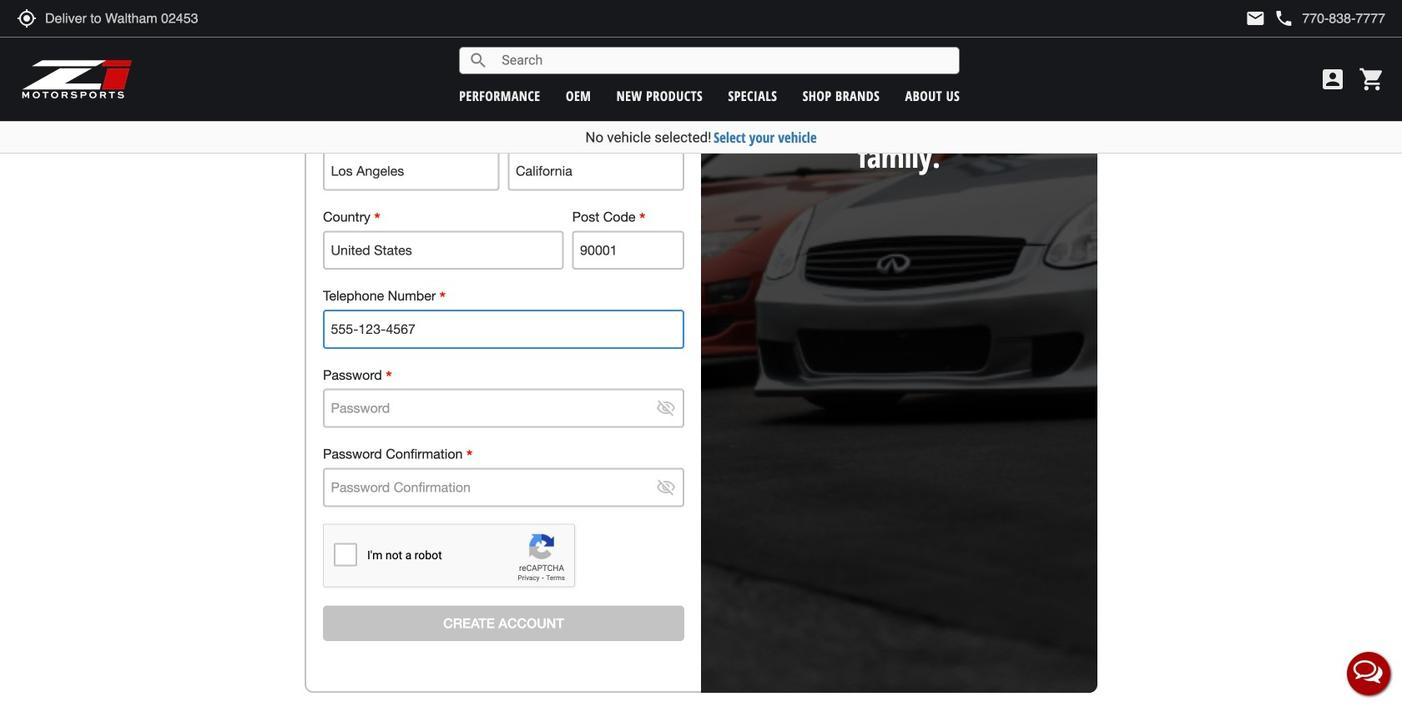 Task type: vqa. For each thing, say whether or not it's contained in the screenshot.
Nut
no



Task type: locate. For each thing, give the bounding box(es) containing it.
Post Code text field
[[572, 231, 684, 270]]

z1 motorsports logo image
[[21, 58, 133, 100]]

Telephone Number text field
[[323, 310, 684, 349]]

Password password field
[[323, 389, 684, 428]]

Search search field
[[489, 48, 959, 73]]



Task type: describe. For each thing, give the bounding box(es) containing it.
Apartment, Suite or Bldg. text field
[[323, 73, 684, 112]]

Password Confirmation password field
[[323, 468, 684, 507]]

State/​Province text field
[[508, 152, 684, 191]]

Street Address text field
[[323, 0, 684, 33]]

City text field
[[323, 152, 500, 191]]



